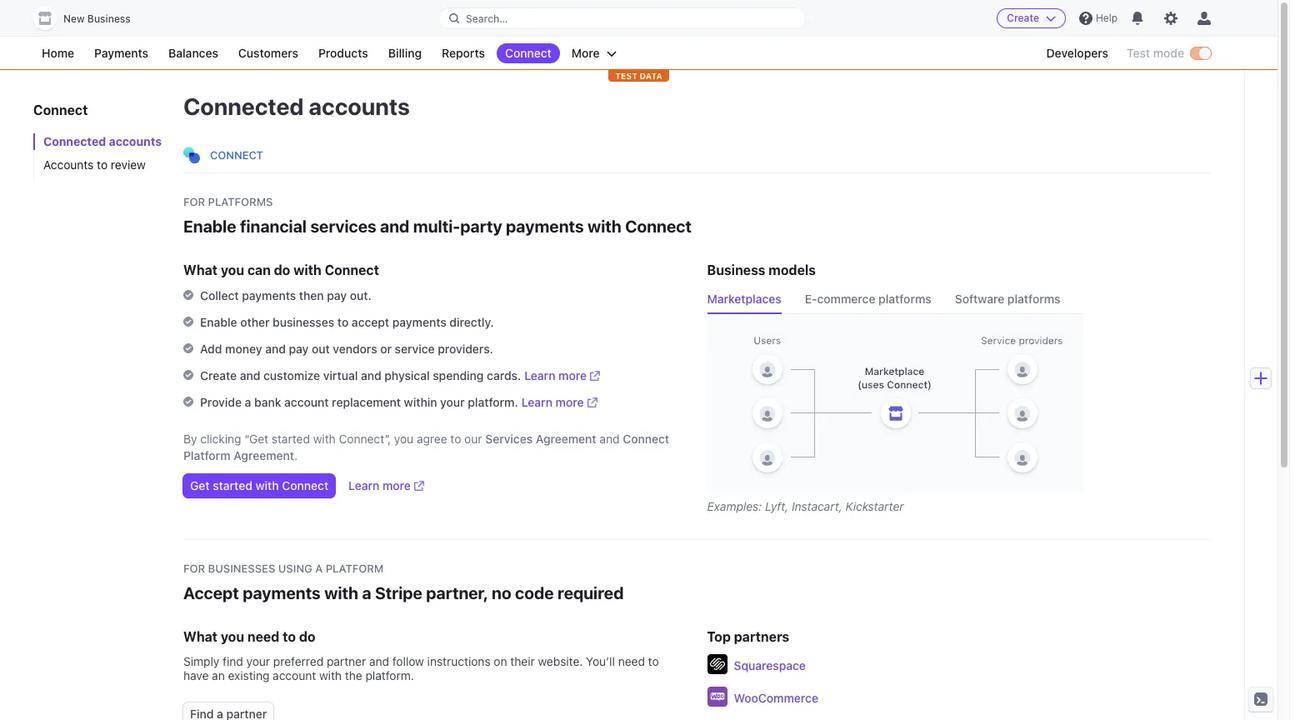 Task type: vqa. For each thing, say whether or not it's contained in the screenshot.
middle "Learn more"
yes



Task type: describe. For each thing, give the bounding box(es) containing it.
then
[[299, 289, 324, 303]]

partner,
[[426, 584, 488, 603]]

accept
[[183, 584, 239, 603]]

you for services
[[221, 263, 244, 278]]

0 vertical spatial accounts
[[309, 93, 410, 120]]

get
[[190, 479, 210, 493]]

products link
[[310, 43, 377, 63]]

payments
[[94, 46, 148, 60]]

0 vertical spatial do
[[274, 263, 290, 278]]

and down money
[[240, 369, 261, 383]]

their
[[511, 655, 535, 669]]

woocommerce link
[[734, 690, 819, 707]]

marketplaces
[[708, 292, 782, 306]]

2 vertical spatial a
[[362, 584, 371, 603]]

business models
[[708, 263, 816, 278]]

balances
[[168, 46, 218, 60]]

using
[[278, 562, 313, 575]]

"get
[[245, 432, 269, 446]]

out
[[312, 342, 330, 356]]

existing
[[228, 669, 270, 683]]

more for provide a bank account replacement within your platform.
[[556, 395, 584, 409]]

1 vertical spatial you
[[394, 432, 414, 446]]

e-
[[805, 292, 818, 306]]

services agreement link
[[485, 432, 597, 446]]

for platforms enable financial services and multi-party payments with connect
[[183, 195, 692, 236]]

business inside new business button
[[87, 13, 131, 25]]

test
[[615, 71, 638, 81]]

accounts to review link
[[33, 157, 167, 173]]

platform
[[183, 449, 231, 463]]

replacement
[[332, 395, 401, 409]]

provide a bank account replacement within your platform.
[[200, 395, 518, 409]]

reports link
[[434, 43, 494, 63]]

what you need to do
[[183, 630, 316, 645]]

you'll
[[586, 655, 615, 669]]

find
[[223, 655, 243, 669]]

squarespace link
[[734, 657, 806, 674]]

squarespace
[[734, 658, 806, 672]]

customers link
[[230, 43, 307, 63]]

2 vertical spatial learn more
[[349, 479, 411, 493]]

woocommerce
[[734, 691, 819, 705]]

with inside for businesses using a platform accept payments with a stripe partner, no code required
[[324, 584, 359, 603]]

create for create and customize virtual and physical spending cards.
[[200, 369, 237, 383]]

preferred
[[273, 655, 324, 669]]

what you can do with connect
[[183, 263, 379, 278]]

models
[[769, 263, 816, 278]]

0 vertical spatial account
[[284, 395, 329, 409]]

you for platform
[[221, 630, 244, 645]]

other
[[240, 315, 270, 329]]

new business button
[[33, 7, 147, 30]]

software
[[955, 292, 1005, 306]]

account inside simply find your preferred partner and follow instructions on their website. you'll need to have an existing account with the platform.
[[273, 669, 316, 683]]

1 vertical spatial enable
[[200, 315, 237, 329]]

enable other businesses to accept payments directly.
[[200, 315, 494, 329]]

get started with connect
[[190, 479, 329, 493]]

agree
[[417, 432, 447, 446]]

examples: lyft, instacart, kickstarter
[[708, 499, 904, 514]]

virtual
[[323, 369, 358, 383]]

0 vertical spatial connected accounts
[[183, 93, 410, 120]]

balances link
[[160, 43, 227, 63]]

home link
[[33, 43, 83, 63]]

platform
[[326, 562, 384, 575]]

multi-
[[413, 217, 461, 236]]

0 vertical spatial a
[[245, 395, 251, 409]]

e-commerce platforms
[[805, 292, 932, 306]]

marketplaces button
[[708, 288, 792, 314]]

1 horizontal spatial do
[[299, 630, 316, 645]]

0 horizontal spatial connected accounts
[[43, 134, 162, 148]]

help
[[1096, 12, 1118, 24]]

connect platform agreement link
[[183, 432, 670, 463]]

developers link
[[1039, 43, 1117, 63]]

and inside for platforms enable financial services and multi-party payments with connect
[[380, 217, 410, 236]]

and up the replacement
[[361, 369, 382, 383]]

accounts
[[43, 158, 94, 172]]

2 vertical spatial learn
[[349, 479, 380, 493]]

with inside for platforms enable financial services and multi-party payments with connect
[[588, 217, 622, 236]]

accounts to review
[[43, 158, 146, 172]]

for for accept payments with a stripe partner, no code required
[[183, 562, 205, 575]]

top partners
[[708, 630, 790, 645]]

top
[[708, 630, 731, 645]]

and right services agreement link
[[600, 432, 620, 446]]

learn for cards.
[[525, 369, 556, 383]]

more for create and customize virtual and physical spending cards.
[[559, 369, 587, 383]]

add
[[200, 342, 222, 356]]

platform business models examples tab list
[[708, 288, 1084, 314]]

payments inside for businesses using a platform accept payments with a stripe partner, no code required
[[243, 584, 321, 603]]

platform. inside simply find your preferred partner and follow instructions on their website. you'll need to have an existing account with the platform.
[[366, 669, 414, 683]]

on
[[494, 655, 507, 669]]

connect inside button
[[282, 479, 329, 493]]

search…
[[466, 12, 508, 25]]

partners
[[734, 630, 790, 645]]

learn more for provide a bank account replacement within your platform.
[[522, 395, 584, 409]]

and up the customize at the left
[[265, 342, 286, 356]]

customers
[[238, 46, 298, 60]]

new
[[63, 13, 85, 25]]

with inside get started with connect button
[[256, 479, 279, 493]]

2 vertical spatial learn more link
[[349, 478, 424, 494]]

required
[[558, 584, 624, 603]]

1 vertical spatial business
[[708, 263, 766, 278]]

payments link
[[86, 43, 157, 63]]

pay for out.
[[327, 289, 347, 303]]

financial
[[240, 217, 307, 236]]

connected inside connected accounts link
[[43, 134, 106, 148]]

have
[[183, 669, 209, 683]]

to inside simply find your preferred partner and follow instructions on their website. you'll need to have an existing account with the platform.
[[648, 655, 659, 669]]

platforms inside button
[[879, 292, 932, 306]]

get started with connect button
[[183, 474, 335, 498]]



Task type: locate. For each thing, give the bounding box(es) containing it.
businesses up accept
[[208, 562, 275, 575]]

agreement inside "connect platform agreement"
[[234, 449, 294, 463]]

0 vertical spatial businesses
[[273, 315, 335, 329]]

1 horizontal spatial your
[[440, 395, 465, 409]]

platforms right software
[[1008, 292, 1061, 306]]

account right 'existing' at left bottom
[[273, 669, 316, 683]]

started up "."
[[272, 432, 310, 446]]

for inside for platforms enable financial services and multi-party payments with connect
[[183, 195, 205, 208]]

platforms for software platforms
[[1008, 292, 1061, 306]]

.
[[294, 449, 298, 463]]

pay for out
[[289, 342, 309, 356]]

create for create
[[1007, 12, 1040, 24]]

connected accounts link
[[33, 133, 167, 150]]

1 vertical spatial account
[[273, 669, 316, 683]]

learn more up services agreement link
[[522, 395, 584, 409]]

platform. down cards.
[[468, 395, 518, 409]]

learn more link
[[525, 368, 600, 384], [522, 394, 597, 411], [349, 478, 424, 494]]

more right cards.
[[559, 369, 587, 383]]

spending
[[433, 369, 484, 383]]

and left follow
[[369, 655, 389, 669]]

simply find your preferred partner and follow instructions on their website. you'll need to have an existing account with the platform.
[[183, 655, 659, 683]]

pay left the out.
[[327, 289, 347, 303]]

0 vertical spatial enable
[[183, 217, 236, 236]]

what up "collect"
[[183, 263, 218, 278]]

directly.
[[450, 315, 494, 329]]

started right get
[[213, 479, 253, 493]]

1 vertical spatial platform.
[[366, 669, 414, 683]]

lyft,
[[765, 499, 789, 514]]

more button
[[564, 43, 625, 63]]

0 horizontal spatial platform.
[[366, 669, 414, 683]]

started
[[272, 432, 310, 446], [213, 479, 253, 493]]

1 horizontal spatial create
[[1007, 12, 1040, 24]]

1 vertical spatial accounts
[[109, 134, 162, 148]]

need right you'll
[[618, 655, 645, 669]]

1 vertical spatial do
[[299, 630, 316, 645]]

developers
[[1047, 46, 1109, 60]]

0 vertical spatial business
[[87, 13, 131, 25]]

Search… text field
[[439, 8, 805, 29]]

accounts down products link
[[309, 93, 410, 120]]

learn more down connect",
[[349, 479, 411, 493]]

enable down "collect"
[[200, 315, 237, 329]]

test data
[[615, 71, 663, 81]]

platforms right commerce
[[879, 292, 932, 306]]

a down platform
[[362, 584, 371, 603]]

connect inside "connect platform agreement"
[[623, 432, 670, 446]]

learn up services agreement link
[[522, 395, 553, 409]]

platforms inside button
[[1008, 292, 1061, 306]]

connect platform agreement
[[183, 432, 670, 463]]

0 horizontal spatial a
[[245, 395, 251, 409]]

0 horizontal spatial need
[[248, 630, 280, 645]]

0 horizontal spatial pay
[[289, 342, 309, 356]]

0 vertical spatial for
[[183, 195, 205, 208]]

1 horizontal spatial platforms
[[879, 292, 932, 306]]

with
[[588, 217, 622, 236], [294, 263, 322, 278], [313, 432, 336, 446], [256, 479, 279, 493], [324, 584, 359, 603], [319, 669, 342, 683]]

0 horizontal spatial platforms
[[208, 195, 273, 208]]

0 vertical spatial platform.
[[468, 395, 518, 409]]

commerce
[[818, 292, 876, 306]]

businesses down then
[[273, 315, 335, 329]]

simply
[[183, 655, 220, 669]]

1 horizontal spatial business
[[708, 263, 766, 278]]

bank
[[254, 395, 281, 409]]

for inside for businesses using a platform accept payments with a stripe partner, no code required
[[183, 562, 205, 575]]

payments up the service
[[393, 315, 447, 329]]

you left agree
[[394, 432, 414, 446]]

agreement
[[536, 432, 597, 446], [234, 449, 294, 463]]

follow
[[393, 655, 424, 669]]

create inside button
[[1007, 12, 1040, 24]]

connected
[[183, 93, 304, 120], [43, 134, 106, 148]]

0 horizontal spatial business
[[87, 13, 131, 25]]

need up 'existing' at left bottom
[[248, 630, 280, 645]]

business right new
[[87, 13, 131, 25]]

more
[[572, 46, 600, 60]]

connected up accounts
[[43, 134, 106, 148]]

learn right cards.
[[525, 369, 556, 383]]

your down spending
[[440, 395, 465, 409]]

connected up "connect"
[[183, 93, 304, 120]]

learn more link down by clicking "get started with connect", you agree to our services agreement and
[[349, 478, 424, 494]]

0 vertical spatial started
[[272, 432, 310, 446]]

test
[[1127, 46, 1151, 60]]

and inside simply find your preferred partner and follow instructions on their website. you'll need to have an existing account with the platform.
[[369, 655, 389, 669]]

to
[[97, 158, 108, 172], [338, 315, 349, 329], [451, 432, 461, 446], [283, 630, 296, 645], [648, 655, 659, 669]]

2 for from the top
[[183, 562, 205, 575]]

services
[[485, 432, 533, 446]]

agreement down the "get
[[234, 449, 294, 463]]

learn for platform.
[[522, 395, 553, 409]]

1 horizontal spatial pay
[[327, 289, 347, 303]]

what for accept payments with a stripe partner, no code required
[[183, 630, 218, 645]]

1 vertical spatial create
[[200, 369, 237, 383]]

with inside simply find your preferred partner and follow instructions on their website. you'll need to have an existing account with the platform.
[[319, 669, 342, 683]]

your right find
[[246, 655, 270, 669]]

our
[[465, 432, 482, 446]]

connected accounts up the accounts to review link
[[43, 134, 162, 148]]

1 vertical spatial your
[[246, 655, 270, 669]]

partner
[[327, 655, 366, 669]]

billing link
[[380, 43, 430, 63]]

payments inside for platforms enable financial services and multi-party payments with connect
[[506, 217, 584, 236]]

you up find
[[221, 630, 244, 645]]

1 vertical spatial learn more
[[522, 395, 584, 409]]

service
[[395, 342, 435, 356]]

accounts up the review
[[109, 134, 162, 148]]

1 for from the top
[[183, 195, 205, 208]]

1 horizontal spatial accounts
[[309, 93, 410, 120]]

cards.
[[487, 369, 521, 383]]

instructions
[[427, 655, 491, 669]]

create up developers link at the right top of page
[[1007, 12, 1040, 24]]

for businesses using a platform accept payments with a stripe partner, no code required
[[183, 562, 624, 603]]

1 horizontal spatial connected
[[183, 93, 304, 120]]

learn more link for platform.
[[522, 394, 597, 411]]

create
[[1007, 12, 1040, 24], [200, 369, 237, 383]]

billing
[[388, 46, 422, 60]]

platforms for for platforms enable financial services and multi-party payments with connect
[[208, 195, 273, 208]]

payments down using
[[243, 584, 321, 603]]

your inside simply find your preferred partner and follow instructions on their website. you'll need to have an existing account with the platform.
[[246, 655, 270, 669]]

what up simply
[[183, 630, 218, 645]]

connect link
[[497, 43, 560, 63]]

a left bank
[[245, 395, 251, 409]]

1 vertical spatial pay
[[289, 342, 309, 356]]

your
[[440, 395, 465, 409], [246, 655, 270, 669]]

0 vertical spatial agreement
[[536, 432, 597, 446]]

0 vertical spatial learn more
[[525, 369, 587, 383]]

0 vertical spatial your
[[440, 395, 465, 409]]

learn more link up services agreement link
[[522, 394, 597, 411]]

create up provide
[[200, 369, 237, 383]]

to down connected accounts link
[[97, 158, 108, 172]]

learn
[[525, 369, 556, 383], [522, 395, 553, 409], [349, 479, 380, 493]]

1 vertical spatial learn
[[522, 395, 553, 409]]

0 horizontal spatial create
[[200, 369, 237, 383]]

within
[[404, 395, 437, 409]]

0 horizontal spatial your
[[246, 655, 270, 669]]

what for enable financial services and multi-party payments with connect
[[183, 263, 218, 278]]

1 vertical spatial what
[[183, 630, 218, 645]]

examples:
[[708, 499, 762, 514]]

1 horizontal spatial need
[[618, 655, 645, 669]]

more down by clicking "get started with connect", you agree to our services agreement and
[[383, 479, 411, 493]]

0 vertical spatial learn more link
[[525, 368, 600, 384]]

learn more for create and customize virtual and physical spending cards.
[[525, 369, 587, 383]]

2 what from the top
[[183, 630, 218, 645]]

e-commerce platforms button
[[805, 288, 942, 314]]

to left our
[[451, 432, 461, 446]]

to up add money and pay out vendors or service providers.
[[338, 315, 349, 329]]

an
[[212, 669, 225, 683]]

started inside button
[[213, 479, 253, 493]]

instacart,
[[792, 499, 843, 514]]

connected accounts down customers link
[[183, 93, 410, 120]]

and left multi-
[[380, 217, 410, 236]]

0 horizontal spatial started
[[213, 479, 253, 493]]

more
[[559, 369, 587, 383], [556, 395, 584, 409], [383, 479, 411, 493]]

0 vertical spatial pay
[[327, 289, 347, 303]]

0 vertical spatial need
[[248, 630, 280, 645]]

physical
[[385, 369, 430, 383]]

0 vertical spatial what
[[183, 263, 218, 278]]

mode
[[1154, 46, 1185, 60]]

1 vertical spatial connected
[[43, 134, 106, 148]]

0 horizontal spatial do
[[274, 263, 290, 278]]

Search… search field
[[439, 8, 805, 29]]

enable
[[183, 217, 236, 236], [200, 315, 237, 329]]

connect inside for platforms enable financial services and multi-party payments with connect
[[626, 217, 692, 236]]

software platforms
[[955, 292, 1061, 306]]

you left 'can'
[[221, 263, 244, 278]]

can
[[248, 263, 271, 278]]

1 vertical spatial started
[[213, 479, 253, 493]]

to right you'll
[[648, 655, 659, 669]]

new business
[[63, 13, 131, 25]]

do up preferred
[[299, 630, 316, 645]]

for for enable financial services and multi-party payments with connect
[[183, 195, 205, 208]]

payments right party
[[506, 217, 584, 236]]

1 vertical spatial more
[[556, 395, 584, 409]]

you
[[221, 263, 244, 278], [394, 432, 414, 446], [221, 630, 244, 645]]

platforms inside for platforms enable financial services and multi-party payments with connect
[[208, 195, 273, 208]]

platform. right the
[[366, 669, 414, 683]]

1 horizontal spatial started
[[272, 432, 310, 446]]

1 vertical spatial for
[[183, 562, 205, 575]]

payments down 'can'
[[242, 289, 296, 303]]

platforms up financial
[[208, 195, 273, 208]]

0 horizontal spatial connected
[[43, 134, 106, 148]]

0 vertical spatial learn
[[525, 369, 556, 383]]

0 horizontal spatial agreement
[[234, 449, 294, 463]]

a
[[245, 395, 251, 409], [315, 562, 323, 575], [362, 584, 371, 603]]

1 horizontal spatial platform.
[[468, 395, 518, 409]]

0 vertical spatial connected
[[183, 93, 304, 120]]

1 vertical spatial connected accounts
[[43, 134, 162, 148]]

enable left financial
[[183, 217, 236, 236]]

0 vertical spatial create
[[1007, 12, 1040, 24]]

learn more
[[525, 369, 587, 383], [522, 395, 584, 409], [349, 479, 411, 493]]

website.
[[538, 655, 583, 669]]

1 what from the top
[[183, 263, 218, 278]]

and
[[380, 217, 410, 236], [265, 342, 286, 356], [240, 369, 261, 383], [361, 369, 382, 383], [600, 432, 620, 446], [369, 655, 389, 669]]

create button
[[997, 8, 1066, 28]]

businesses
[[273, 315, 335, 329], [208, 562, 275, 575]]

accept
[[352, 315, 390, 329]]

software platforms button
[[955, 288, 1071, 314]]

agreement right "services"
[[536, 432, 597, 446]]

kickstarter
[[846, 499, 904, 514]]

2 vertical spatial you
[[221, 630, 244, 645]]

enable inside for platforms enable financial services and multi-party payments with connect
[[183, 217, 236, 236]]

1 vertical spatial a
[[315, 562, 323, 575]]

0 vertical spatial you
[[221, 263, 244, 278]]

pay left out
[[289, 342, 309, 356]]

code
[[515, 584, 554, 603]]

1 vertical spatial need
[[618, 655, 645, 669]]

data
[[640, 71, 663, 81]]

collect payments then pay out.
[[200, 289, 372, 303]]

help button
[[1073, 5, 1125, 32]]

learn down connect",
[[349, 479, 380, 493]]

1 horizontal spatial a
[[315, 562, 323, 575]]

reports
[[442, 46, 485, 60]]

1 vertical spatial businesses
[[208, 562, 275, 575]]

by clicking "get started with connect", you agree to our services agreement and
[[183, 432, 623, 446]]

to up preferred
[[283, 630, 296, 645]]

learn more link right cards.
[[525, 368, 600, 384]]

or
[[380, 342, 392, 356]]

0 horizontal spatial accounts
[[109, 134, 162, 148]]

more up services agreement link
[[556, 395, 584, 409]]

services
[[310, 217, 377, 236]]

need inside simply find your preferred partner and follow instructions on their website. you'll need to have an existing account with the platform.
[[618, 655, 645, 669]]

2 vertical spatial more
[[383, 479, 411, 493]]

1 vertical spatial agreement
[[234, 449, 294, 463]]

clicking
[[200, 432, 241, 446]]

1 horizontal spatial agreement
[[536, 432, 597, 446]]

vendors
[[333, 342, 377, 356]]

business up marketplaces
[[708, 263, 766, 278]]

businesses inside for businesses using a platform accept payments with a stripe partner, no code required
[[208, 562, 275, 575]]

0 vertical spatial more
[[559, 369, 587, 383]]

a right using
[[315, 562, 323, 575]]

provide
[[200, 395, 242, 409]]

providers.
[[438, 342, 494, 356]]

learn more link for cards.
[[525, 368, 600, 384]]

do right 'can'
[[274, 263, 290, 278]]

learn more right cards.
[[525, 369, 587, 383]]

the
[[345, 669, 362, 683]]

1 horizontal spatial connected accounts
[[183, 93, 410, 120]]

account down the customize at the left
[[284, 395, 329, 409]]

2 horizontal spatial platforms
[[1008, 292, 1061, 306]]

1 vertical spatial learn more link
[[522, 394, 597, 411]]

2 horizontal spatial a
[[362, 584, 371, 603]]



